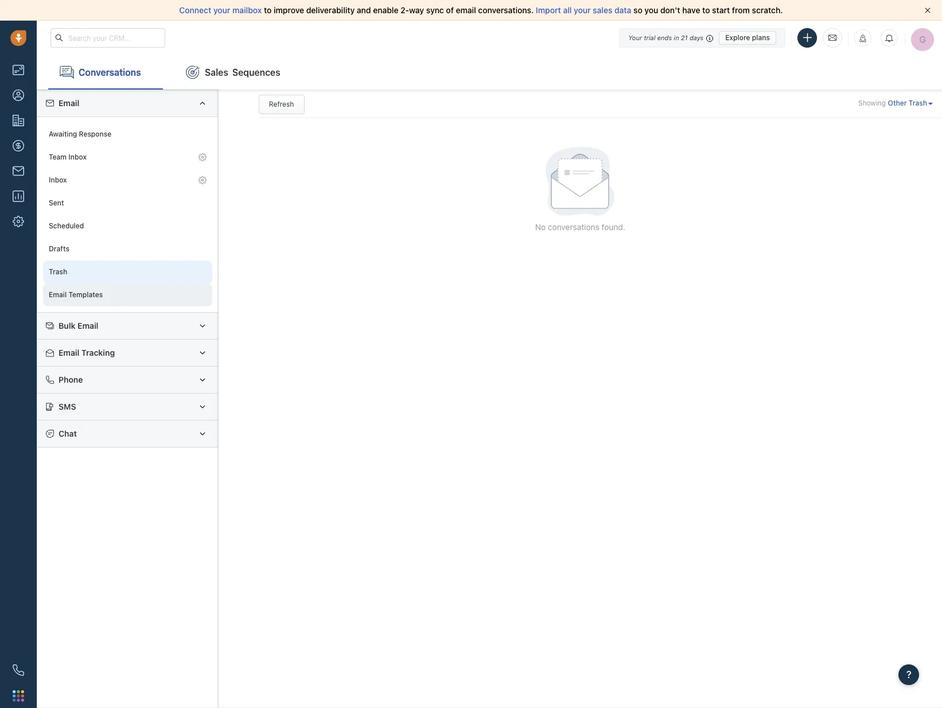 Task type: describe. For each thing, give the bounding box(es) containing it.
way
[[409, 5, 424, 15]]

sales sequences
[[205, 67, 280, 77]]

conversations link
[[48, 55, 163, 90]]

connect
[[179, 5, 211, 15]]

email for email templates
[[49, 291, 67, 299]]

freshworks switcher image
[[13, 690, 24, 702]]

start
[[712, 5, 730, 15]]

team inbox link
[[43, 146, 212, 169]]

conversations.
[[478, 5, 534, 15]]

email right bulk
[[78, 321, 98, 331]]

email for email tracking
[[59, 348, 79, 357]]

email templates link
[[43, 283, 212, 306]]

connect your mailbox link
[[179, 5, 264, 15]]

2 to from the left
[[702, 5, 710, 15]]

email
[[456, 5, 476, 15]]

0 horizontal spatial inbox
[[49, 176, 67, 184]]

scheduled link
[[43, 215, 212, 238]]

no conversations found.
[[535, 222, 625, 232]]

phone image
[[13, 664, 24, 676]]

explore
[[725, 33, 750, 42]]

sales sequences link
[[174, 55, 292, 90]]

scheduled
[[49, 222, 84, 230]]

other trash
[[888, 99, 927, 107]]

all
[[563, 5, 572, 15]]

email templates
[[49, 291, 103, 299]]

explore plans link
[[719, 31, 776, 44]]

import all your sales data link
[[536, 5, 634, 15]]

trash link
[[43, 260, 212, 283]]

plans
[[752, 33, 770, 42]]

sms
[[59, 402, 76, 411]]

your trial ends in 21 days
[[628, 34, 704, 41]]

trial
[[644, 34, 656, 41]]

sequences
[[232, 67, 280, 77]]

sales
[[593, 5, 612, 15]]

email tracking
[[59, 348, 115, 357]]

refresh button
[[259, 94, 304, 114]]

scratch.
[[752, 5, 783, 15]]

in
[[674, 34, 679, 41]]

tab list containing conversations
[[37, 55, 942, 90]]

of
[[446, 5, 454, 15]]

response
[[79, 130, 111, 139]]

2-
[[401, 5, 409, 15]]

explore plans
[[725, 33, 770, 42]]

conversations
[[548, 222, 600, 232]]

awaiting response
[[49, 130, 111, 139]]

sent link
[[43, 192, 212, 215]]

email for email
[[59, 98, 79, 108]]



Task type: locate. For each thing, give the bounding box(es) containing it.
deliverability
[[306, 5, 355, 15]]

to
[[264, 5, 272, 15], [702, 5, 710, 15]]

and
[[357, 5, 371, 15]]

other trash link
[[888, 99, 933, 107]]

close image
[[925, 7, 931, 13]]

inbox down team
[[49, 176, 67, 184]]

conversations
[[79, 67, 141, 77]]

email up phone
[[59, 348, 79, 357]]

found.
[[602, 222, 625, 232]]

trash down "drafts"
[[49, 268, 67, 276]]

1 horizontal spatial your
[[574, 5, 591, 15]]

sync
[[426, 5, 444, 15]]

data
[[615, 5, 631, 15]]

ends
[[657, 34, 672, 41]]

1 vertical spatial trash
[[49, 268, 67, 276]]

from
[[732, 5, 750, 15]]

your right all
[[574, 5, 591, 15]]

trash right other at the right
[[909, 99, 927, 107]]

templates
[[69, 291, 103, 299]]

to left start
[[702, 5, 710, 15]]

2 your from the left
[[574, 5, 591, 15]]

mailbox
[[232, 5, 262, 15]]

inbox right team
[[68, 153, 87, 161]]

showing
[[858, 99, 886, 107]]

21
[[681, 34, 688, 41]]

your
[[628, 34, 642, 41]]

chat
[[59, 429, 77, 438]]

tracking
[[81, 348, 115, 357]]

bulk
[[59, 321, 75, 331]]

1 horizontal spatial inbox
[[68, 153, 87, 161]]

your
[[213, 5, 230, 15], [574, 5, 591, 15]]

phone element
[[7, 659, 30, 682]]

trash
[[909, 99, 927, 107], [49, 268, 67, 276]]

0 horizontal spatial your
[[213, 5, 230, 15]]

don't
[[660, 5, 680, 15]]

1 your from the left
[[213, 5, 230, 15]]

drafts
[[49, 245, 69, 253]]

sent
[[49, 199, 64, 207]]

0 horizontal spatial trash
[[49, 268, 67, 276]]

email
[[59, 98, 79, 108], [49, 291, 67, 299], [78, 321, 98, 331], [59, 348, 79, 357]]

improve
[[274, 5, 304, 15]]

no
[[535, 222, 546, 232]]

1 horizontal spatial to
[[702, 5, 710, 15]]

awaiting
[[49, 130, 77, 139]]

Search your CRM... text field
[[50, 28, 165, 48]]

connect your mailbox to improve deliverability and enable 2-way sync of email conversations. import all your sales data so you don't have to start from scratch.
[[179, 5, 783, 15]]

other
[[888, 99, 907, 107]]

email up awaiting
[[59, 98, 79, 108]]

tab list
[[37, 55, 942, 90]]

0 vertical spatial trash
[[909, 99, 927, 107]]

team
[[49, 153, 67, 161]]

to right mailbox
[[264, 5, 272, 15]]

enable
[[373, 5, 399, 15]]

import
[[536, 5, 561, 15]]

inbox
[[68, 153, 87, 161], [49, 176, 67, 184]]

0 vertical spatial inbox
[[68, 153, 87, 161]]

refresh
[[269, 100, 294, 108]]

team inbox
[[49, 153, 87, 161]]

have
[[682, 5, 700, 15]]

bulk email
[[59, 321, 98, 331]]

1 horizontal spatial trash
[[909, 99, 927, 107]]

sales
[[205, 67, 228, 77]]

so
[[634, 5, 643, 15]]

email left templates
[[49, 291, 67, 299]]

phone
[[59, 375, 83, 384]]

1 vertical spatial inbox
[[49, 176, 67, 184]]

0 horizontal spatial to
[[264, 5, 272, 15]]

email image
[[829, 33, 837, 43]]

you
[[645, 5, 658, 15]]

awaiting response link
[[43, 123, 212, 146]]

1 to from the left
[[264, 5, 272, 15]]

your left mailbox
[[213, 5, 230, 15]]

inbox link
[[43, 169, 212, 192]]

days
[[690, 34, 704, 41]]

drafts link
[[43, 238, 212, 260]]



Task type: vqa. For each thing, say whether or not it's contained in the screenshot.
Other
yes



